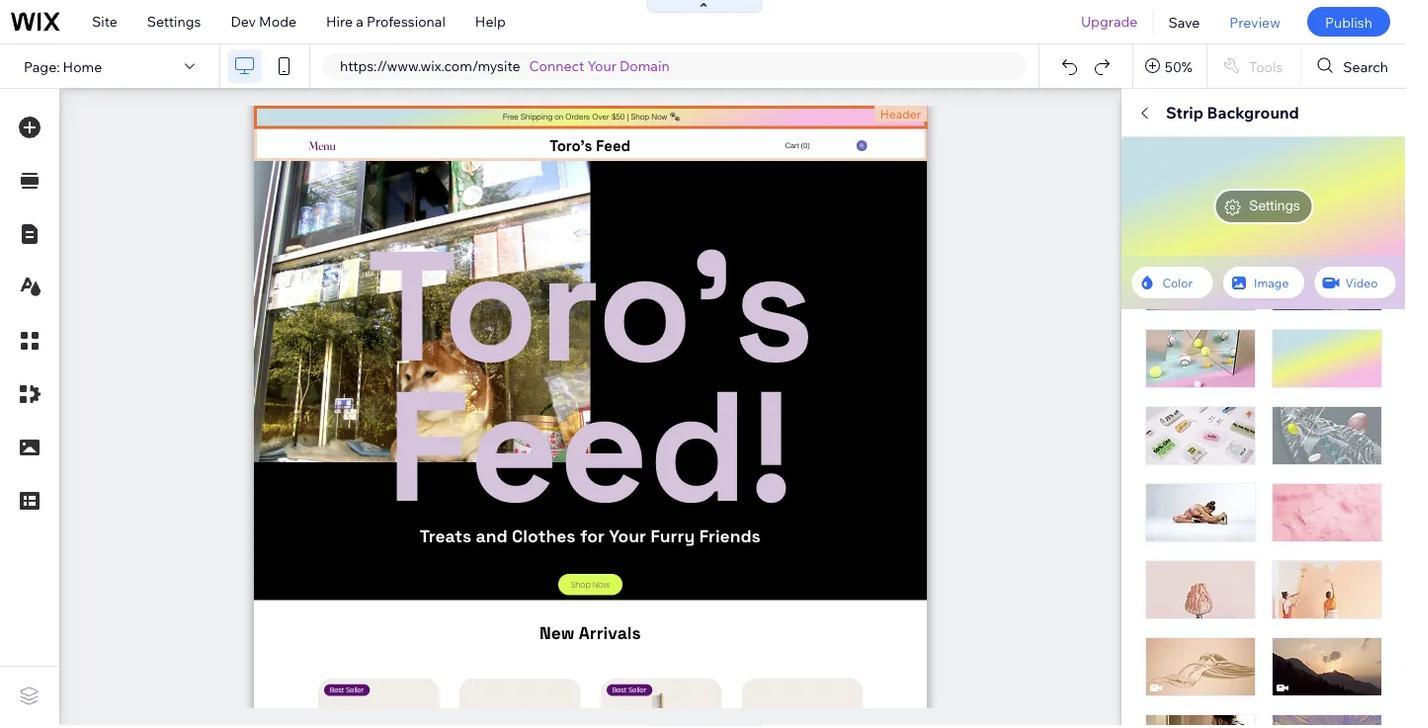 Task type: locate. For each thing, give the bounding box(es) containing it.
paragraph
[[1146, 272, 1213, 289]]

0 vertical spatial change button
[[1276, 199, 1346, 222]]

2 change button from the top
[[1276, 442, 1346, 466]]

2 vertical spatial strip
[[1146, 393, 1177, 411]]

search button
[[1302, 44, 1407, 88]]

background down edit
[[1180, 150, 1258, 168]]

3 change from the top
[[1289, 568, 1333, 583]]

3 change button from the top
[[1276, 564, 1346, 587]]

2 vertical spatial strip background
[[1146, 393, 1258, 411]]

quick edit
[[1146, 103, 1225, 123]]

change for button
[[1289, 568, 1333, 583]]

free shipping on orders over $50 | shop now 🐾
[[1159, 310, 1339, 354]]

1 vertical spatial strip
[[1146, 150, 1177, 168]]

1 vertical spatial strip background
[[1146, 150, 1258, 168]]

None text field
[[1146, 660, 1324, 696]]

1 vertical spatial change
[[1289, 446, 1333, 461]]

strip down 50%
[[1167, 103, 1204, 123]]

help
[[475, 13, 506, 30]]

strip background down edit
[[1146, 150, 1258, 168]]

background right column
[[1199, 515, 1277, 532]]

0 horizontal spatial settings
[[147, 13, 201, 30]]

change button for button
[[1276, 564, 1346, 587]]

mode
[[259, 13, 297, 30]]

strip background down $50
[[1146, 393, 1258, 411]]

strip background down the tools button
[[1167, 103, 1300, 123]]

settings left dev
[[147, 13, 201, 30]]

column
[[1146, 515, 1196, 532]]

connect
[[529, 57, 585, 75]]

change button
[[1276, 199, 1346, 222], [1276, 442, 1346, 466], [1276, 564, 1346, 587]]

strip down quick
[[1146, 150, 1177, 168]]

2 change from the top
[[1289, 446, 1333, 461]]

quick
[[1146, 103, 1191, 123]]

settings
[[147, 13, 201, 30], [1250, 197, 1301, 214]]

image
[[1255, 275, 1289, 290]]

50%
[[1165, 58, 1193, 75]]

1 change button from the top
[[1276, 199, 1346, 222]]

video
[[1346, 275, 1379, 290]]

free
[[1159, 310, 1192, 330]]

strip for 2nd change button from the bottom
[[1146, 393, 1177, 411]]

over
[[1159, 334, 1195, 354]]

background down $50
[[1180, 393, 1258, 411]]

search
[[1344, 58, 1389, 75]]

1 vertical spatial change button
[[1276, 442, 1346, 466]]

settings up image
[[1250, 197, 1301, 214]]

0 vertical spatial strip background
[[1167, 103, 1300, 123]]

https://www.wix.com/mysite
[[340, 57, 521, 75]]

now
[[1282, 334, 1315, 354]]

preview
[[1230, 13, 1281, 30]]

dev
[[231, 13, 256, 30]]

background for change button associated with paragraph
[[1180, 150, 1258, 168]]

header
[[881, 106, 922, 121]]

$50
[[1199, 334, 1228, 354]]

1 change from the top
[[1289, 203, 1333, 218]]

1 vertical spatial settings
[[1250, 197, 1301, 214]]

preview button
[[1215, 0, 1296, 43]]

save button
[[1154, 0, 1215, 43]]

home
[[63, 58, 102, 75]]

strip down over
[[1146, 393, 1177, 411]]

strip background
[[1167, 103, 1300, 123], [1146, 150, 1258, 168], [1146, 393, 1258, 411]]

2 vertical spatial change
[[1289, 568, 1333, 583]]

domain
[[620, 57, 670, 75]]

your
[[588, 57, 617, 75]]

change
[[1289, 203, 1333, 218], [1289, 446, 1333, 461], [1289, 568, 1333, 583]]

change button for paragraph
[[1276, 199, 1346, 222]]

2 vertical spatial change button
[[1276, 564, 1346, 587]]

strip
[[1167, 103, 1204, 123], [1146, 150, 1177, 168], [1146, 393, 1177, 411]]

shipping
[[1195, 310, 1262, 330]]

https://www.wix.com/mysite connect your domain
[[340, 57, 670, 75]]

0 vertical spatial change
[[1289, 203, 1333, 218]]

background
[[1208, 103, 1300, 123], [1180, 150, 1258, 168], [1180, 393, 1258, 411], [1199, 515, 1277, 532]]



Task type: vqa. For each thing, say whether or not it's contained in the screenshot.
? button
no



Task type: describe. For each thing, give the bounding box(es) containing it.
save
[[1169, 13, 1200, 30]]

upgrade
[[1081, 13, 1138, 30]]

background for change button for button
[[1199, 515, 1277, 532]]

orders
[[1288, 310, 1339, 330]]

🐾
[[1319, 334, 1335, 354]]

change for paragraph
[[1289, 203, 1333, 218]]

1 horizontal spatial settings
[[1250, 197, 1301, 214]]

hire
[[326, 13, 353, 30]]

shop
[[1239, 334, 1278, 354]]

on
[[1265, 310, 1284, 330]]

|
[[1231, 334, 1235, 354]]

site
[[92, 13, 117, 30]]

strip background for change button associated with paragraph
[[1146, 150, 1258, 168]]

0 vertical spatial settings
[[147, 13, 201, 30]]

button
[[1146, 637, 1190, 654]]

a
[[356, 13, 364, 30]]

publish button
[[1308, 7, 1391, 37]]

strip background for 2nd change button from the bottom
[[1146, 393, 1258, 411]]

tools button
[[1208, 44, 1301, 88]]

50% button
[[1134, 44, 1207, 88]]

tools
[[1249, 58, 1284, 75]]

background down the tools button
[[1208, 103, 1300, 123]]

professional
[[367, 13, 446, 30]]

dev mode
[[231, 13, 297, 30]]

background for 2nd change button from the bottom
[[1180, 393, 1258, 411]]

column background
[[1146, 515, 1277, 532]]

hire a professional
[[326, 13, 446, 30]]

color
[[1163, 275, 1193, 290]]

strip for change button associated with paragraph
[[1146, 150, 1177, 168]]

0 vertical spatial strip
[[1167, 103, 1204, 123]]

edit
[[1194, 103, 1225, 123]]

publish
[[1326, 13, 1373, 30]]



